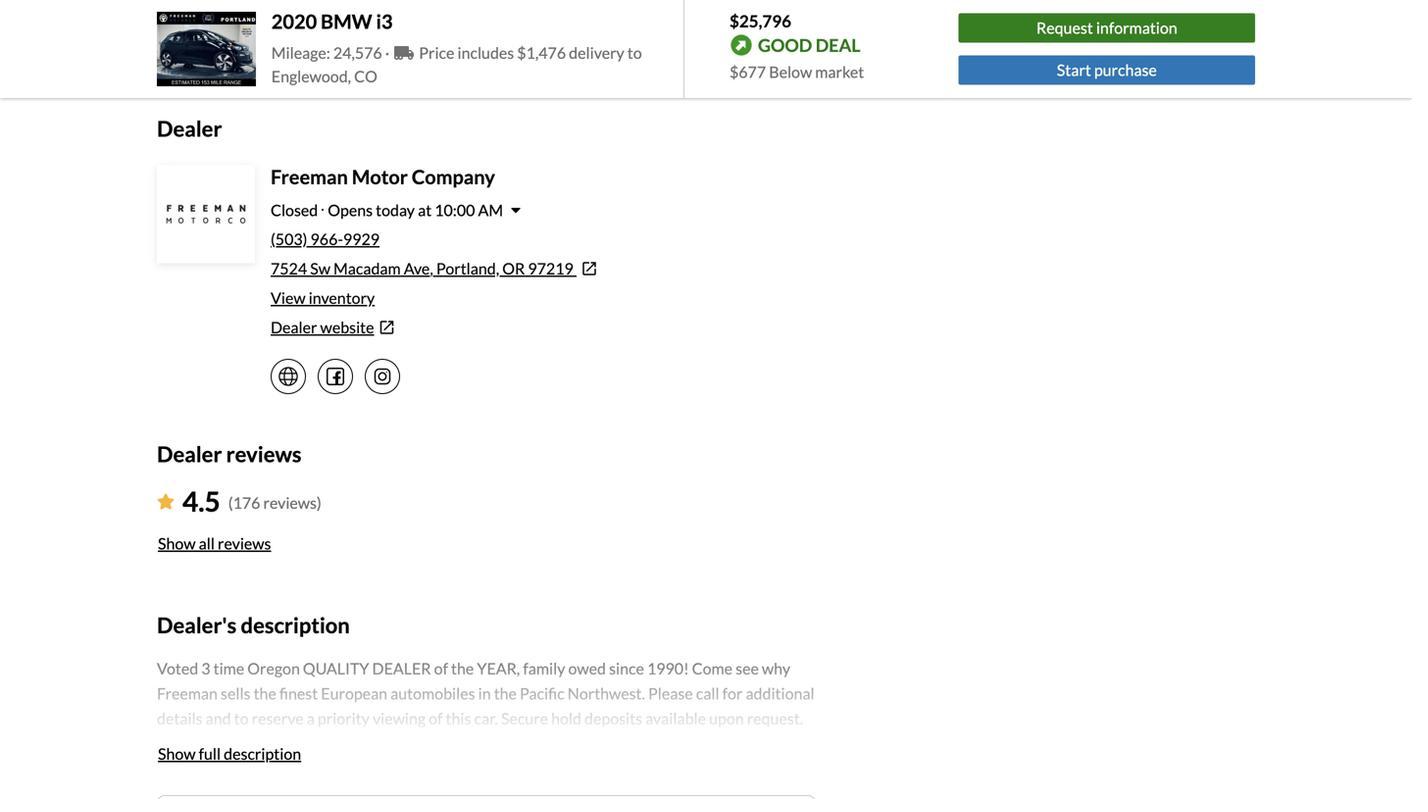 Task type: locate. For each thing, give the bounding box(es) containing it.
dealer down seller.
[[157, 116, 222, 141]]

dealer reviews
[[157, 442, 302, 467]]

information
[[1097, 18, 1178, 37]]

deal
[[816, 34, 861, 56]]

price includes $1,476 delivery to englewood, co
[[272, 43, 642, 86]]

1 vertical spatial dealer
[[271, 318, 317, 337]]

dealer for dealer
[[157, 116, 222, 141]]

$25,796
[[730, 11, 792, 31]]

$1,476
[[517, 43, 566, 62]]

reviews up 4.5 (176 reviews) on the left bottom of the page
[[226, 442, 302, 467]]

view inventory link
[[271, 288, 375, 308]]

a
[[562, 35, 568, 49]]

dealer
[[157, 116, 222, 141], [271, 318, 317, 337], [157, 442, 222, 467]]

2 show from the top
[[158, 745, 196, 764]]

dealer down the "view"
[[271, 318, 317, 337]]

0 vertical spatial show
[[158, 534, 196, 553]]

2 vertical spatial dealer
[[157, 442, 222, 467]]

includes
[[458, 43, 514, 62]]

(176
[[228, 494, 260, 513]]

1 vertical spatial reviews
[[218, 534, 271, 553]]

show inside button
[[158, 534, 196, 553]]

reviews
[[226, 442, 302, 467], [218, 534, 271, 553]]

reviews inside show all reviews button
[[218, 534, 271, 553]]

or
[[503, 259, 525, 278]]

mileage:
[[272, 43, 330, 62]]

description
[[241, 613, 350, 638], [224, 745, 301, 764]]

credit
[[728, 35, 759, 49]]

represent
[[510, 35, 560, 49]]

do
[[474, 35, 488, 49]]

dealer up 4.5
[[157, 442, 222, 467]]

freeman motor company image
[[159, 167, 253, 261]]

show
[[158, 534, 196, 553], [158, 745, 196, 764]]

macadam
[[334, 259, 401, 278]]

request
[[1037, 18, 1094, 37]]

0 vertical spatial reviews
[[226, 442, 302, 467]]

show full description
[[158, 745, 301, 764]]

10:00
[[435, 201, 475, 220]]

description inside button
[[224, 745, 301, 764]]

$677 below market
[[730, 62, 865, 82]]

freeman motor company
[[271, 165, 495, 189]]

0 vertical spatial dealer
[[157, 116, 222, 141]]

good
[[759, 34, 813, 56]]

dealer inside 'link'
[[271, 318, 317, 337]]

freeman
[[271, 165, 348, 189]]

start purchase
[[1058, 60, 1158, 80]]

delivery
[[569, 43, 625, 62]]

bmw
[[321, 10, 372, 33]]

closed
[[271, 201, 318, 220]]

,
[[430, 259, 433, 278]]

show left 'all'
[[158, 534, 196, 553]]

7524
[[271, 259, 307, 278]]

show full description button
[[157, 733, 302, 776]]

show for dealer
[[158, 534, 196, 553]]

24,576
[[334, 43, 382, 62]]

from
[[761, 35, 786, 49]]

inventory
[[309, 288, 375, 308]]

1 vertical spatial show
[[158, 745, 196, 764]]

or
[[648, 35, 659, 49]]

at
[[418, 201, 432, 220]]

1 vertical spatial description
[[224, 745, 301, 764]]

(503) 966-9929
[[271, 230, 380, 249]]

97219
[[528, 259, 574, 278]]

reviews right 'all'
[[218, 534, 271, 553]]

request information
[[1037, 18, 1178, 37]]

all
[[199, 534, 215, 553]]

show left full
[[158, 745, 196, 764]]

1 show from the top
[[158, 534, 196, 553]]

not
[[490, 35, 507, 49]]

view inventory
[[271, 288, 375, 308]]

0 vertical spatial description
[[241, 613, 350, 638]]

show inside button
[[158, 745, 196, 764]]

request information button
[[959, 13, 1256, 43]]

and
[[453, 35, 472, 49]]

are
[[269, 35, 285, 49]]

portland,
[[436, 259, 500, 278]]

company
[[412, 165, 495, 189]]

good deal
[[759, 34, 861, 56]]

reviews)
[[263, 494, 322, 513]]



Task type: describe. For each thing, give the bounding box(es) containing it.
the
[[788, 35, 805, 49]]

2020
[[272, 10, 317, 33]]

englewood,
[[272, 67, 351, 86]]

(503)
[[271, 230, 308, 249]]

4.5 (176 reviews)
[[183, 485, 322, 518]]

am
[[478, 201, 503, 220]]

9929
[[343, 230, 380, 249]]

*estimated payments are for informational purposes only, and do not represent a financing offer or guarantee of credit from the seller.
[[157, 35, 805, 67]]

offer
[[620, 35, 645, 49]]

show for dealer's
[[158, 745, 196, 764]]

caret down image
[[511, 202, 521, 218]]

start purchase button
[[959, 56, 1256, 85]]

financing
[[571, 35, 618, 49]]

show all reviews
[[158, 534, 271, 553]]

price
[[419, 43, 455, 62]]

truck moving image
[[395, 45, 414, 61]]

sw
[[310, 259, 331, 278]]

dealer website
[[271, 318, 374, 337]]

co
[[354, 67, 378, 86]]

2020 bmw i3
[[272, 10, 393, 33]]

mileage: 24,576 ·
[[272, 43, 393, 62]]

today
[[376, 201, 415, 220]]

2020 bmw i3 image
[[157, 12, 256, 86]]

7524 sw macadam ave , portland, or 97219
[[271, 259, 574, 278]]

star image
[[157, 494, 175, 510]]

i3
[[376, 10, 393, 33]]

full
[[199, 745, 221, 764]]

website
[[320, 318, 374, 337]]

(503) 966-9929 link
[[271, 230, 380, 249]]

·
[[385, 43, 390, 62]]

opens
[[328, 201, 373, 220]]

informational
[[305, 35, 375, 49]]

closed opens today at 10:00 am
[[271, 201, 503, 220]]

dealer website link
[[271, 316, 816, 339]]

view
[[271, 288, 306, 308]]

purposes
[[377, 35, 425, 49]]

dealer's description
[[157, 613, 350, 638]]

*estimated
[[157, 35, 214, 49]]

start
[[1058, 60, 1092, 80]]

below
[[770, 62, 813, 82]]

payments
[[216, 35, 266, 49]]

show all reviews button
[[157, 522, 272, 566]]

guarantee
[[661, 35, 713, 49]]

dealer's
[[157, 613, 237, 638]]

only,
[[427, 35, 451, 49]]

freeman motor company link
[[271, 165, 495, 189]]

motor
[[352, 165, 408, 189]]

4.5
[[183, 485, 221, 518]]

to
[[628, 43, 642, 62]]

of
[[716, 35, 726, 49]]

$677
[[730, 62, 766, 82]]

purchase
[[1095, 60, 1158, 80]]

dealer for dealer website
[[271, 318, 317, 337]]

966-
[[311, 230, 343, 249]]

ave
[[404, 259, 430, 278]]

for
[[288, 35, 303, 49]]

dealer for dealer reviews
[[157, 442, 222, 467]]

market
[[816, 62, 865, 82]]

seller.
[[157, 53, 187, 67]]



Task type: vqa. For each thing, say whether or not it's contained in the screenshot.
Show all reviews button
yes



